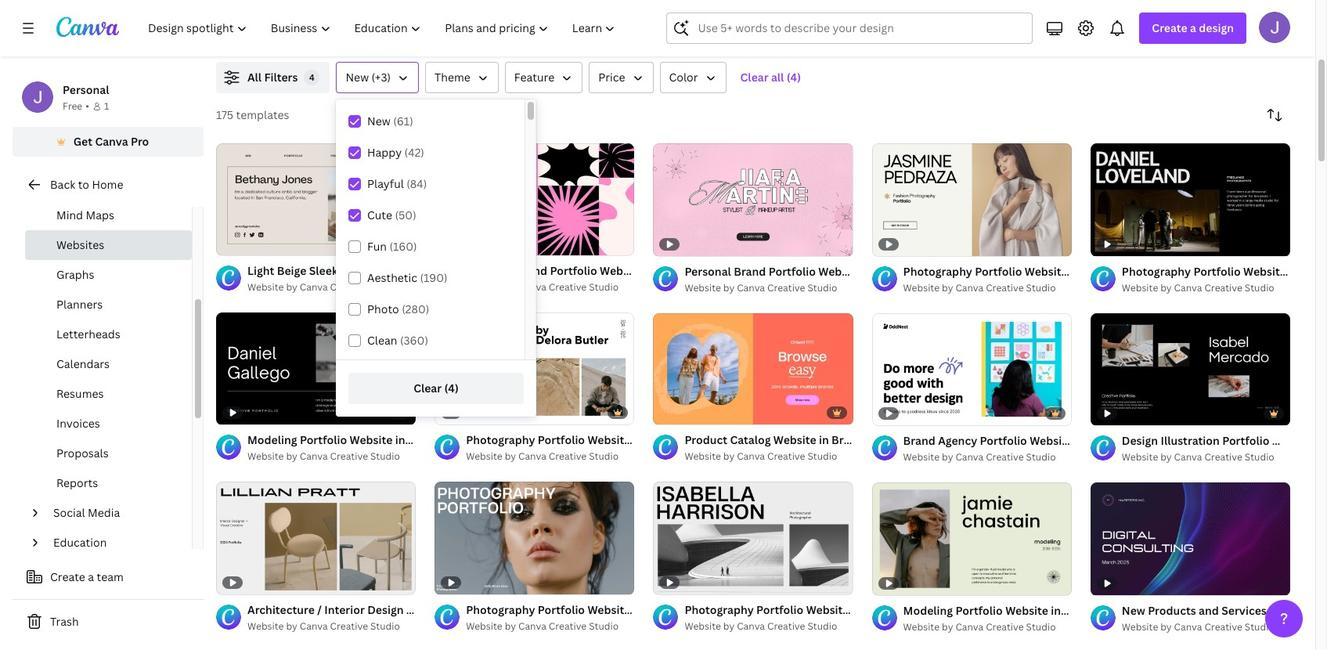 Task type: locate. For each thing, give the bounding box(es) containing it.
websites
[[56, 237, 104, 252]]

graphs
[[56, 267, 94, 282]]

new (61)
[[367, 114, 413, 128]]

0 horizontal spatial personal
[[63, 82, 109, 97]]

None search field
[[667, 13, 1033, 44]]

1 vertical spatial new
[[367, 114, 391, 128]]

design
[[1199, 20, 1234, 35]]

1 horizontal spatial clear
[[741, 70, 769, 85]]

aesthetic (190)
[[367, 270, 448, 285]]

create for create a design
[[1152, 20, 1188, 35]]

all
[[771, 70, 784, 85]]

top level navigation element
[[138, 13, 629, 44]]

0 vertical spatial 1
[[104, 99, 109, 113]]

templates
[[236, 107, 289, 122]]

a
[[1190, 20, 1197, 35], [88, 569, 94, 584]]

filters
[[264, 70, 298, 85]]

0 vertical spatial (4)
[[787, 70, 801, 85]]

education link
[[47, 528, 182, 558]]

creative
[[330, 280, 368, 294], [549, 280, 587, 294], [767, 281, 805, 294], [986, 281, 1024, 294], [1205, 281, 1243, 294], [330, 450, 368, 463], [549, 450, 587, 463], [767, 450, 805, 463], [986, 450, 1024, 464], [1205, 450, 1243, 464], [330, 619, 368, 633], [549, 619, 587, 633], [767, 619, 805, 633], [986, 620, 1024, 633], [1205, 620, 1243, 633]]

0 horizontal spatial clear
[[414, 381, 442, 395]]

clear (4)
[[414, 381, 459, 395]]

by inside light beige sleek and simple blogger personal website website by canva creative studio
[[286, 280, 297, 294]]

canva
[[95, 134, 128, 149], [300, 280, 328, 294], [518, 280, 547, 294], [737, 281, 765, 294], [956, 281, 984, 294], [1174, 281, 1202, 294], [300, 450, 328, 463], [518, 450, 547, 463], [737, 450, 765, 463], [956, 450, 984, 464], [1174, 450, 1202, 464], [300, 619, 328, 633], [518, 619, 547, 633], [737, 619, 765, 633], [956, 620, 984, 633], [1174, 620, 1202, 633]]

by
[[286, 280, 297, 294], [505, 280, 516, 294], [723, 281, 735, 294], [942, 281, 953, 294], [1161, 281, 1172, 294], [286, 450, 297, 463], [505, 450, 516, 463], [723, 450, 735, 463], [942, 450, 953, 464], [1161, 450, 1172, 464], [286, 619, 297, 633], [505, 619, 516, 633], [723, 619, 735, 633], [942, 620, 953, 633], [1161, 620, 1172, 633]]

4
[[309, 71, 315, 83]]

light beige sleek and simple blogger personal website image
[[216, 143, 416, 255]]

website
[[495, 263, 538, 278], [247, 280, 284, 294], [466, 280, 503, 294], [685, 281, 721, 294], [903, 281, 940, 294], [1122, 281, 1159, 294], [247, 450, 284, 463], [466, 450, 503, 463], [685, 450, 721, 463], [903, 450, 940, 464], [1122, 450, 1159, 464], [247, 619, 284, 633], [466, 619, 503, 633], [685, 619, 721, 633], [903, 620, 940, 633], [1122, 620, 1159, 633]]

clean
[[367, 333, 397, 348]]

reports link
[[25, 468, 192, 498]]

social media
[[53, 505, 120, 520]]

create inside create a team button
[[50, 569, 85, 584]]

1 left of
[[664, 406, 669, 418]]

clear left all on the right top
[[741, 70, 769, 85]]

canva inside button
[[95, 134, 128, 149]]

clear
[[741, 70, 769, 85], [414, 381, 442, 395]]

1 vertical spatial 1
[[664, 406, 669, 418]]

(50)
[[395, 208, 416, 222]]

personal brand portfolio website in fuchsia black cream anti-design style image
[[435, 143, 635, 255]]

a left design
[[1190, 20, 1197, 35]]

1 horizontal spatial a
[[1190, 20, 1197, 35]]

0 vertical spatial create
[[1152, 20, 1188, 35]]

(4)
[[787, 70, 801, 85], [444, 381, 459, 395]]

1 right •
[[104, 99, 109, 113]]

0 vertical spatial clear
[[741, 70, 769, 85]]

education
[[53, 535, 107, 550]]

personal right blogger
[[446, 263, 493, 278]]

planners link
[[25, 290, 192, 320]]

playful
[[367, 176, 404, 191]]

create a design
[[1152, 20, 1234, 35]]

planners
[[56, 297, 103, 312]]

0 horizontal spatial 1
[[104, 99, 109, 113]]

1 horizontal spatial 1
[[664, 406, 669, 418]]

1 horizontal spatial personal
[[446, 263, 493, 278]]

resumes
[[56, 386, 104, 401]]

theme
[[435, 70, 471, 85]]

1 horizontal spatial (4)
[[787, 70, 801, 85]]

personal inside light beige sleek and simple blogger personal website website by canva creative studio
[[446, 263, 493, 278]]

a left team
[[88, 569, 94, 584]]

clear down (360)
[[414, 381, 442, 395]]

0 vertical spatial new
[[346, 70, 369, 85]]

new left (61)
[[367, 114, 391, 128]]

website templates image
[[956, 0, 1291, 43], [956, 0, 1291, 43]]

0 vertical spatial a
[[1190, 20, 1197, 35]]

new left the (+3) on the left top of page
[[346, 70, 369, 85]]

1 vertical spatial clear
[[414, 381, 442, 395]]

•
[[86, 99, 89, 113]]

a for team
[[88, 569, 94, 584]]

(360)
[[400, 333, 428, 348]]

1 vertical spatial personal
[[446, 263, 493, 278]]

studio inside light beige sleek and simple blogger personal website website by canva creative studio
[[370, 280, 400, 294]]

clear for clear (4)
[[414, 381, 442, 395]]

0 horizontal spatial a
[[88, 569, 94, 584]]

1 vertical spatial a
[[88, 569, 94, 584]]

create a team button
[[13, 562, 204, 593]]

jacob simon image
[[1259, 12, 1291, 43]]

1 vertical spatial create
[[50, 569, 85, 584]]

1 for 1
[[104, 99, 109, 113]]

social
[[53, 505, 85, 520]]

a inside dropdown button
[[1190, 20, 1197, 35]]

team
[[97, 569, 124, 584]]

0 horizontal spatial (4)
[[444, 381, 459, 395]]

light beige sleek and simple blogger personal website link
[[247, 262, 538, 279]]

pro
[[131, 134, 149, 149]]

0 vertical spatial personal
[[63, 82, 109, 97]]

media
[[88, 505, 120, 520]]

0 horizontal spatial create
[[50, 569, 85, 584]]

1
[[104, 99, 109, 113], [664, 406, 669, 418]]

invoices
[[56, 416, 100, 431]]

new
[[346, 70, 369, 85], [367, 114, 391, 128]]

free
[[63, 99, 82, 113]]

cute
[[367, 208, 392, 222]]

new inside button
[[346, 70, 369, 85]]

create inside 'create a design' dropdown button
[[1152, 20, 1188, 35]]

create down education at the bottom left
[[50, 569, 85, 584]]

website by canva creative studio
[[466, 280, 619, 294], [685, 281, 837, 294], [903, 281, 1056, 294], [1122, 281, 1275, 294], [247, 450, 400, 463], [466, 450, 619, 463], [685, 450, 837, 463], [903, 450, 1056, 464], [1122, 450, 1275, 464], [247, 619, 400, 633], [466, 619, 619, 633], [685, 619, 837, 633], [903, 620, 1056, 633], [1122, 620, 1275, 633]]

theme button
[[425, 62, 499, 93]]

beige
[[277, 263, 307, 278]]

1 horizontal spatial create
[[1152, 20, 1188, 35]]

1 of 6
[[664, 406, 687, 418]]

playful (84)
[[367, 176, 427, 191]]

color button
[[660, 62, 726, 93]]

simple
[[363, 263, 400, 278]]

create left design
[[1152, 20, 1188, 35]]

light
[[247, 263, 274, 278]]

(280)
[[402, 302, 429, 316]]

studio
[[370, 280, 400, 294], [589, 280, 619, 294], [808, 281, 837, 294], [1026, 281, 1056, 294], [1245, 281, 1275, 294], [370, 450, 400, 463], [589, 450, 619, 463], [808, 450, 837, 463], [1026, 450, 1056, 464], [1245, 450, 1275, 464], [370, 619, 400, 633], [589, 619, 619, 633], [808, 619, 837, 633], [1026, 620, 1056, 633], [1245, 620, 1275, 633]]

blogger
[[403, 263, 443, 278]]

(+3)
[[372, 70, 391, 85]]

personal
[[63, 82, 109, 97], [446, 263, 493, 278]]

trash
[[50, 614, 79, 629]]

a inside button
[[88, 569, 94, 584]]

get canva pro button
[[13, 127, 204, 157]]

clear all (4) button
[[733, 62, 809, 93]]

color
[[669, 70, 698, 85]]

website by canva creative studio link
[[247, 279, 416, 295], [466, 280, 635, 295], [685, 280, 853, 296], [903, 280, 1072, 296], [1122, 280, 1291, 296], [247, 449, 416, 465], [466, 449, 635, 465], [685, 449, 853, 465], [903, 450, 1072, 465], [1122, 450, 1291, 465], [247, 619, 416, 634], [466, 619, 635, 634], [685, 619, 853, 634], [903, 619, 1072, 635], [1122, 619, 1291, 635]]

clear for clear all (4)
[[741, 70, 769, 85]]

new (+3) button
[[336, 62, 419, 93]]

personal up •
[[63, 82, 109, 97]]

reports
[[56, 475, 98, 490]]

clear all (4)
[[741, 70, 801, 85]]

maps
[[86, 208, 114, 222]]



Task type: describe. For each thing, give the bounding box(es) containing it.
all filters
[[247, 70, 298, 85]]

mind
[[56, 208, 83, 222]]

back to home
[[50, 177, 123, 192]]

sleek
[[309, 263, 338, 278]]

(61)
[[393, 114, 413, 128]]

(160)
[[390, 239, 417, 254]]

happy (42)
[[367, 145, 424, 160]]

creative inside light beige sleek and simple blogger personal website website by canva creative studio
[[330, 280, 368, 294]]

letterheads
[[56, 327, 120, 341]]

mind maps
[[56, 208, 114, 222]]

clean (360)
[[367, 333, 428, 348]]

get
[[73, 134, 92, 149]]

home
[[92, 177, 123, 192]]

free •
[[63, 99, 89, 113]]

happy
[[367, 145, 402, 160]]

cute (50)
[[367, 208, 416, 222]]

175
[[216, 107, 233, 122]]

(42)
[[405, 145, 424, 160]]

graphs link
[[25, 260, 192, 290]]

letterheads link
[[25, 320, 192, 349]]

invoices link
[[25, 409, 192, 439]]

create a team
[[50, 569, 124, 584]]

proposals
[[56, 446, 109, 460]]

Sort by button
[[1259, 99, 1291, 131]]

photo (280)
[[367, 302, 429, 316]]

of
[[671, 406, 680, 418]]

1 vertical spatial (4)
[[444, 381, 459, 395]]

mind maps link
[[25, 200, 192, 230]]

resumes link
[[25, 379, 192, 409]]

calendars
[[56, 356, 110, 371]]

(190)
[[420, 270, 448, 285]]

proposals link
[[25, 439, 192, 468]]

feature
[[514, 70, 555, 85]]

1 of 6 link
[[653, 313, 853, 425]]

social media link
[[47, 498, 182, 528]]

product catalog website in bright red white chic photocentric frames style image
[[653, 313, 853, 425]]

back
[[50, 177, 75, 192]]

all
[[247, 70, 262, 85]]

photo
[[367, 302, 399, 316]]

new (+3)
[[346, 70, 391, 85]]

calendars link
[[25, 349, 192, 379]]

a for design
[[1190, 20, 1197, 35]]

price button
[[589, 62, 654, 93]]

new for new (61)
[[367, 114, 391, 128]]

fun (160)
[[367, 239, 417, 254]]

to
[[78, 177, 89, 192]]

(84)
[[407, 176, 427, 191]]

back to home link
[[13, 169, 204, 200]]

get canva pro
[[73, 134, 149, 149]]

create a design button
[[1140, 13, 1247, 44]]

clear (4) button
[[348, 373, 524, 404]]

and
[[340, 263, 361, 278]]

6
[[682, 406, 687, 418]]

create for create a team
[[50, 569, 85, 584]]

light beige sleek and simple blogger personal website website by canva creative studio
[[247, 263, 538, 294]]

1 for 1 of 6
[[664, 406, 669, 418]]

aesthetic
[[367, 270, 418, 285]]

fun
[[367, 239, 387, 254]]

canva inside light beige sleek and simple blogger personal website website by canva creative studio
[[300, 280, 328, 294]]

new for new (+3)
[[346, 70, 369, 85]]

Search search field
[[698, 13, 1023, 43]]

175 templates
[[216, 107, 289, 122]]

trash link
[[13, 606, 204, 637]]

feature button
[[505, 62, 583, 93]]

4 filter options selected element
[[304, 70, 320, 85]]

price
[[598, 70, 625, 85]]



Task type: vqa. For each thing, say whether or not it's contained in the screenshot.
Search search box
yes



